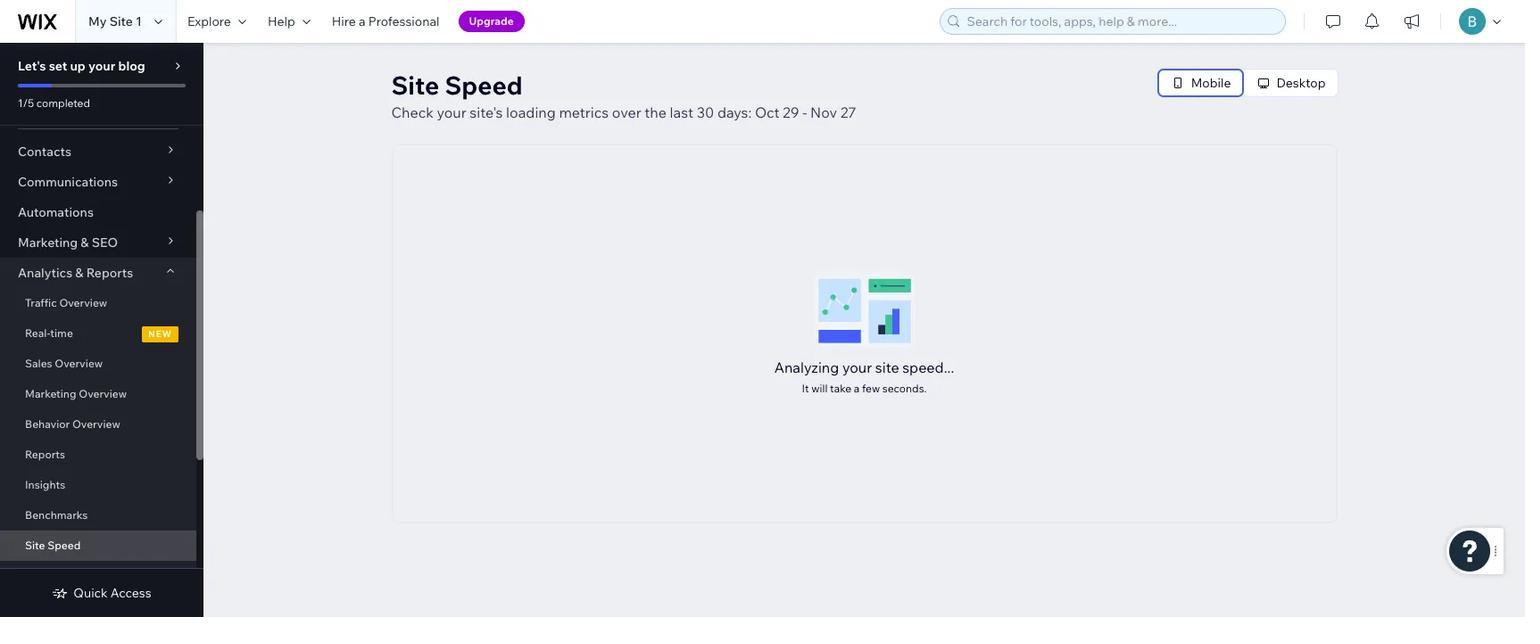 Task type: describe. For each thing, give the bounding box(es) containing it.
overview for marketing overview
[[79, 387, 127, 401]]

loading image
[[815, 272, 915, 348]]

metrics
[[559, 104, 609, 121]]

0 vertical spatial a
[[359, 13, 366, 29]]

blog
[[118, 58, 145, 74]]

mobile button
[[1158, 70, 1243, 96]]

set
[[49, 58, 67, 74]]

your for speed
[[437, 104, 467, 121]]

hire
[[332, 13, 356, 29]]

traffic overview
[[25, 296, 107, 310]]

marketing for marketing overview
[[25, 387, 76, 401]]

your for set
[[88, 58, 115, 74]]

analytics & reports
[[18, 265, 133, 281]]

analyzing your site speed... it will take a few seconds.
[[775, 359, 955, 395]]

contacts
[[18, 144, 71, 160]]

over
[[612, 104, 642, 121]]

the
[[645, 104, 667, 121]]

sidebar element
[[0, 43, 204, 618]]

quick access button
[[52, 586, 151, 602]]

speed...
[[903, 359, 955, 377]]

communications button
[[0, 167, 196, 197]]

explore
[[187, 13, 231, 29]]

real-
[[25, 327, 50, 340]]

analytics
[[18, 265, 72, 281]]

site speed check your site's loading metrics over the last 30 days: oct 29 - nov 27
[[391, 70, 857, 121]]

speed for site speed check your site's loading metrics over the last 30 days: oct 29 - nov 27
[[445, 70, 523, 101]]

overview for behavior overview
[[72, 418, 120, 431]]

professional
[[368, 13, 440, 29]]

-
[[803, 104, 807, 121]]

help button
[[257, 0, 321, 43]]

completed
[[36, 96, 90, 110]]

loading
[[506, 104, 556, 121]]

site speed
[[25, 539, 81, 553]]

take
[[830, 382, 852, 395]]

analyzing
[[775, 359, 839, 377]]

0 vertical spatial site
[[109, 13, 133, 29]]

will
[[812, 382, 828, 395]]

last
[[670, 104, 694, 121]]

access
[[111, 586, 151, 602]]

oct
[[755, 104, 780, 121]]

marketing & seo button
[[0, 228, 196, 258]]

marketing overview link
[[0, 379, 196, 410]]

sales
[[25, 357, 52, 370]]

benchmarks link
[[0, 501, 196, 531]]

1
[[136, 13, 142, 29]]

automations link
[[0, 197, 196, 228]]

site for site speed check your site's loading metrics over the last 30 days: oct 29 - nov 27
[[391, 70, 439, 101]]

traffic
[[25, 296, 57, 310]]

time
[[50, 327, 73, 340]]

behavior overview
[[25, 418, 120, 431]]

my site 1
[[88, 13, 142, 29]]

seo
[[92, 235, 118, 251]]

hire a professional link
[[321, 0, 450, 43]]

behavior overview link
[[0, 410, 196, 440]]

insights
[[25, 478, 65, 492]]



Task type: vqa. For each thing, say whether or not it's contained in the screenshot.
upgrade
yes



Task type: locate. For each thing, give the bounding box(es) containing it.
upgrade
[[469, 14, 514, 28]]

1 vertical spatial site
[[391, 70, 439, 101]]

1 horizontal spatial your
[[437, 104, 467, 121]]

up
[[70, 58, 86, 74]]

speed for site speed
[[47, 539, 81, 553]]

2 vertical spatial your
[[843, 359, 872, 377]]

it
[[802, 382, 809, 395]]

0 vertical spatial &
[[81, 235, 89, 251]]

& left seo
[[81, 235, 89, 251]]

few
[[862, 382, 880, 395]]

a
[[359, 13, 366, 29], [854, 382, 860, 395]]

sales overview link
[[0, 349, 196, 379]]

0 horizontal spatial site
[[25, 539, 45, 553]]

mobile
[[1191, 75, 1231, 91]]

automations
[[18, 204, 94, 220]]

your right up
[[88, 58, 115, 74]]

& for marketing
[[81, 235, 89, 251]]

analytics & reports button
[[0, 258, 196, 288]]

1 vertical spatial speed
[[47, 539, 81, 553]]

upgrade button
[[458, 11, 525, 32]]

traffic overview link
[[0, 288, 196, 319]]

check
[[391, 104, 434, 121]]

1 vertical spatial &
[[75, 265, 84, 281]]

overview up marketing overview on the left bottom
[[55, 357, 103, 370]]

1 vertical spatial marketing
[[25, 387, 76, 401]]

site inside sidebar element
[[25, 539, 45, 553]]

benchmarks
[[25, 509, 88, 522]]

site speed link
[[0, 531, 196, 561]]

1 horizontal spatial site
[[109, 13, 133, 29]]

marketing up analytics on the top
[[18, 235, 78, 251]]

overview down the marketing overview link
[[72, 418, 120, 431]]

1 vertical spatial reports
[[25, 448, 65, 462]]

site
[[876, 359, 900, 377]]

29
[[783, 104, 799, 121]]

seconds.
[[883, 382, 927, 395]]

insights link
[[0, 470, 196, 501]]

nov
[[811, 104, 837, 121]]

speed inside sidebar element
[[47, 539, 81, 553]]

overview for sales overview
[[55, 357, 103, 370]]

& down "marketing & seo"
[[75, 265, 84, 281]]

real-time
[[25, 327, 73, 340]]

marketing
[[18, 235, 78, 251], [25, 387, 76, 401]]

speed
[[445, 70, 523, 101], [47, 539, 81, 553]]

marketing & seo
[[18, 235, 118, 251]]

site
[[109, 13, 133, 29], [391, 70, 439, 101], [25, 539, 45, 553]]

a right the hire
[[359, 13, 366, 29]]

overview down 'analytics & reports'
[[59, 296, 107, 310]]

overview for traffic overview
[[59, 296, 107, 310]]

speed inside site speed check your site's loading metrics over the last 30 days: oct 29 - nov 27
[[445, 70, 523, 101]]

2 horizontal spatial your
[[843, 359, 872, 377]]

27
[[841, 104, 857, 121]]

new
[[148, 329, 172, 340]]

your
[[88, 58, 115, 74], [437, 104, 467, 121], [843, 359, 872, 377]]

0 vertical spatial your
[[88, 58, 115, 74]]

your left 'site's'
[[437, 104, 467, 121]]

desktop button
[[1244, 70, 1338, 96]]

overview
[[59, 296, 107, 310], [55, 357, 103, 370], [79, 387, 127, 401], [72, 418, 120, 431]]

speed up 'site's'
[[445, 70, 523, 101]]

speed down benchmarks
[[47, 539, 81, 553]]

quick
[[73, 586, 108, 602]]

0 vertical spatial reports
[[86, 265, 133, 281]]

30
[[697, 104, 714, 121]]

reports up insights
[[25, 448, 65, 462]]

reports down seo
[[86, 265, 133, 281]]

my
[[88, 13, 107, 29]]

desktop
[[1277, 75, 1326, 91]]

1 horizontal spatial a
[[854, 382, 860, 395]]

marketing overview
[[25, 387, 127, 401]]

site left 1
[[109, 13, 133, 29]]

marketing inside dropdown button
[[18, 235, 78, 251]]

0 horizontal spatial speed
[[47, 539, 81, 553]]

your inside sidebar element
[[88, 58, 115, 74]]

& inside 'dropdown button'
[[75, 265, 84, 281]]

& for analytics
[[75, 265, 84, 281]]

& inside dropdown button
[[81, 235, 89, 251]]

site's
[[470, 104, 503, 121]]

site for site speed
[[25, 539, 45, 553]]

overview down sales overview link
[[79, 387, 127, 401]]

1 vertical spatial your
[[437, 104, 467, 121]]

site inside site speed check your site's loading metrics over the last 30 days: oct 29 - nov 27
[[391, 70, 439, 101]]

communications
[[18, 174, 118, 190]]

reports link
[[0, 440, 196, 470]]

0 horizontal spatial reports
[[25, 448, 65, 462]]

a inside analyzing your site speed... it will take a few seconds.
[[854, 382, 860, 395]]

let's
[[18, 58, 46, 74]]

let's set up your blog
[[18, 58, 145, 74]]

2 vertical spatial site
[[25, 539, 45, 553]]

0 vertical spatial speed
[[445, 70, 523, 101]]

quick access
[[73, 586, 151, 602]]

marketing up behavior
[[25, 387, 76, 401]]

0 horizontal spatial a
[[359, 13, 366, 29]]

hire a professional
[[332, 13, 440, 29]]

site down benchmarks
[[25, 539, 45, 553]]

sales overview
[[25, 357, 103, 370]]

your inside site speed check your site's loading metrics over the last 30 days: oct 29 - nov 27
[[437, 104, 467, 121]]

site up check
[[391, 70, 439, 101]]

1 vertical spatial a
[[854, 382, 860, 395]]

days:
[[718, 104, 752, 121]]

a left few
[[854, 382, 860, 395]]

help
[[268, 13, 295, 29]]

&
[[81, 235, 89, 251], [75, 265, 84, 281]]

marketing for marketing & seo
[[18, 235, 78, 251]]

reports inside 'dropdown button'
[[86, 265, 133, 281]]

1/5 completed
[[18, 96, 90, 110]]

2 horizontal spatial site
[[391, 70, 439, 101]]

reports
[[86, 265, 133, 281], [25, 448, 65, 462]]

your inside analyzing your site speed... it will take a few seconds.
[[843, 359, 872, 377]]

your up few
[[843, 359, 872, 377]]

Search for tools, apps, help & more... field
[[962, 9, 1280, 34]]

0 vertical spatial marketing
[[18, 235, 78, 251]]

contacts button
[[0, 137, 196, 167]]

1 horizontal spatial speed
[[445, 70, 523, 101]]

0 horizontal spatial your
[[88, 58, 115, 74]]

behavior
[[25, 418, 70, 431]]

1/5
[[18, 96, 34, 110]]

1 horizontal spatial reports
[[86, 265, 133, 281]]



